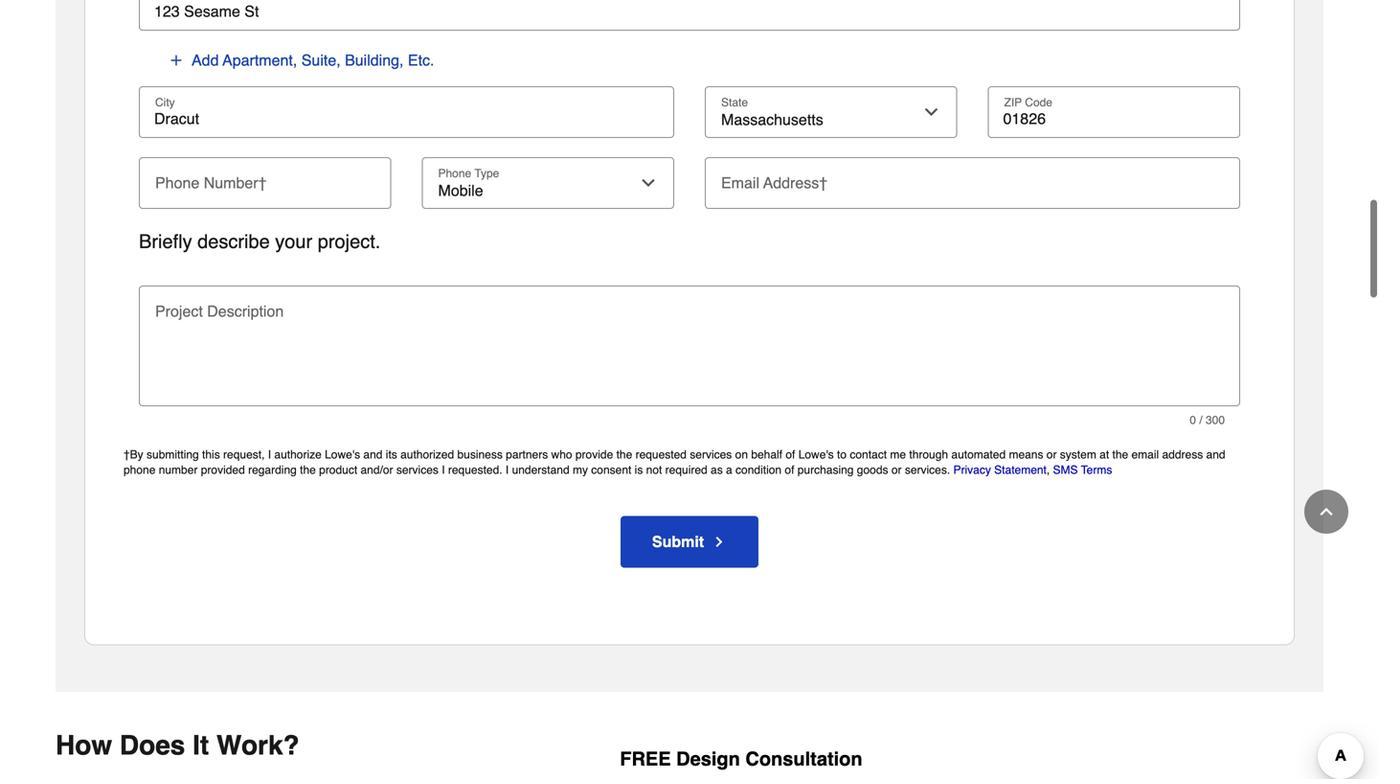 Task type: describe. For each thing, give the bounding box(es) containing it.
Phone Number† text field
[[147, 157, 384, 199]]

briefly
[[139, 231, 192, 253]]

system
[[1061, 448, 1097, 461]]

0 horizontal spatial i
[[268, 448, 271, 461]]

zip code
[[1005, 96, 1053, 109]]

its
[[386, 448, 397, 461]]

add apartment, suite, building, etc. button
[[168, 50, 435, 71]]

1 horizontal spatial the
[[617, 448, 633, 461]]

suite,
[[302, 51, 341, 69]]

provided
[[201, 463, 245, 477]]

project
[[155, 302, 203, 320]]

to
[[837, 448, 847, 461]]

at
[[1100, 448, 1110, 461]]

sms terms link
[[1054, 463, 1113, 477]]

means
[[1009, 448, 1044, 461]]

2 lowe's from the left
[[799, 448, 834, 461]]

address
[[1163, 448, 1204, 461]]

how does it work?
[[56, 730, 300, 761]]

Email Address† text field
[[713, 157, 1233, 199]]

submitting
[[147, 448, 199, 461]]

requested.
[[448, 463, 503, 477]]

chevron up image
[[1318, 502, 1337, 521]]

phone
[[155, 174, 200, 192]]

partners
[[506, 448, 548, 461]]

request,
[[223, 448, 265, 461]]

1 lowe's from the left
[[325, 448, 360, 461]]

scroll to top element
[[1305, 490, 1349, 534]]

phone number†
[[155, 174, 267, 192]]

is
[[635, 463, 643, 477]]

phone
[[124, 463, 156, 477]]

email
[[722, 174, 760, 192]]

0 horizontal spatial or
[[892, 463, 902, 477]]

your
[[275, 231, 313, 253]]

who
[[551, 448, 573, 461]]

understand
[[512, 463, 570, 477]]

chevron right image
[[712, 534, 727, 550]]

consultation
[[746, 748, 863, 770]]

work?
[[217, 730, 300, 761]]

a
[[726, 463, 733, 477]]

design
[[677, 748, 741, 770]]

behalf
[[752, 448, 783, 461]]

0 horizontal spatial the
[[300, 463, 316, 477]]

ZIP Code text field
[[996, 109, 1233, 129]]

0 / 300
[[1190, 414, 1226, 427]]

Installation Street Address text field
[[147, 2, 1233, 21]]

building,
[[345, 51, 404, 69]]

add apartment, suite, building, etc.
[[192, 51, 435, 69]]

not
[[646, 463, 662, 477]]

zip
[[1005, 96, 1022, 109]]

services.
[[905, 463, 951, 477]]

0
[[1190, 414, 1197, 427]]

my
[[573, 463, 588, 477]]

authorize
[[274, 448, 322, 461]]



Task type: locate. For each thing, give the bounding box(es) containing it.
1 horizontal spatial and
[[1207, 448, 1226, 461]]

and/or
[[361, 463, 393, 477]]

,
[[1047, 463, 1050, 477]]

this
[[202, 448, 220, 461]]

300
[[1206, 414, 1226, 427]]

provide
[[576, 448, 613, 461]]

/
[[1200, 414, 1203, 427]]

of
[[786, 448, 796, 461], [785, 463, 795, 477]]

the
[[617, 448, 633, 461], [1113, 448, 1129, 461], [300, 463, 316, 477]]

1 vertical spatial services
[[397, 463, 439, 477]]

description
[[207, 302, 284, 320]]

email address†
[[722, 174, 828, 192]]

me
[[891, 448, 906, 461]]

by
[[130, 448, 143, 461]]

† by submitting this request, i authorize                         lowe's and its authorized business partners who                         provide the requested services on behalf of lowe's                         to contact me through automated means or system at the                         email address and phone number provided regarding the                         product and/or services i requested. i understand my                         consent is not required as a condition of purchasing                         goods or services.
[[124, 448, 1226, 477]]

goods
[[857, 463, 889, 477]]

the up the consent
[[617, 448, 633, 461]]

terms
[[1082, 463, 1113, 477]]

regarding
[[248, 463, 297, 477]]

submit button
[[621, 516, 759, 568]]

i
[[268, 448, 271, 461], [442, 463, 445, 477], [506, 463, 509, 477]]

plus image
[[169, 53, 184, 68]]

services
[[690, 448, 732, 461], [397, 463, 439, 477]]

0 horizontal spatial and
[[364, 448, 383, 461]]

i down authorized
[[442, 463, 445, 477]]

project description
[[155, 302, 284, 320]]

email
[[1132, 448, 1160, 461]]

does
[[120, 730, 185, 761]]

privacy statement , sms terms
[[954, 463, 1113, 477]]

1 horizontal spatial services
[[690, 448, 732, 461]]

as
[[711, 463, 723, 477]]

Project Description text field
[[147, 312, 1233, 397]]

etc.
[[408, 51, 435, 69]]

or
[[1047, 448, 1057, 461], [892, 463, 902, 477]]

condition
[[736, 463, 782, 477]]

0 vertical spatial or
[[1047, 448, 1057, 461]]

submit
[[652, 533, 704, 551]]

the right the at
[[1113, 448, 1129, 461]]

0 vertical spatial services
[[690, 448, 732, 461]]

consent
[[591, 463, 632, 477]]

purchasing
[[798, 463, 854, 477]]

0 horizontal spatial services
[[397, 463, 439, 477]]

1 vertical spatial of
[[785, 463, 795, 477]]

and
[[364, 448, 383, 461], [1207, 448, 1226, 461]]

and up and/or
[[364, 448, 383, 461]]

1 and from the left
[[364, 448, 383, 461]]

1 vertical spatial or
[[892, 463, 902, 477]]

0 vertical spatial of
[[786, 448, 796, 461]]

business
[[458, 448, 503, 461]]

project.
[[318, 231, 381, 253]]

and right address on the bottom right of page
[[1207, 448, 1226, 461]]

0 horizontal spatial lowe's
[[325, 448, 360, 461]]

product
[[319, 463, 358, 477]]

number†
[[204, 174, 267, 192]]

1 horizontal spatial i
[[442, 463, 445, 477]]

†
[[124, 448, 130, 461]]

automated
[[952, 448, 1006, 461]]

the down authorize
[[300, 463, 316, 477]]

or down me
[[892, 463, 902, 477]]

required
[[666, 463, 708, 477]]

1 horizontal spatial or
[[1047, 448, 1057, 461]]

1 horizontal spatial lowe's
[[799, 448, 834, 461]]

privacy
[[954, 463, 992, 477]]

2 horizontal spatial the
[[1113, 448, 1129, 461]]

it
[[193, 730, 209, 761]]

2 and from the left
[[1207, 448, 1226, 461]]

privacy statement link
[[954, 463, 1047, 477]]

City text field
[[147, 109, 667, 129]]

free design consultation
[[620, 748, 863, 770]]

number
[[159, 463, 198, 477]]

2 horizontal spatial i
[[506, 463, 509, 477]]

i up 'regarding' at left bottom
[[268, 448, 271, 461]]

requested
[[636, 448, 687, 461]]

apartment,
[[223, 51, 297, 69]]

address†
[[764, 174, 828, 192]]

services down authorized
[[397, 463, 439, 477]]

code
[[1026, 96, 1053, 109]]

add
[[192, 51, 219, 69]]

briefly describe your project.
[[139, 231, 381, 253]]

free
[[620, 748, 671, 770]]

city
[[155, 96, 175, 109]]

through
[[910, 448, 949, 461]]

authorized
[[401, 448, 454, 461]]

or up ","
[[1047, 448, 1057, 461]]

lowe's up purchasing
[[799, 448, 834, 461]]

services up as
[[690, 448, 732, 461]]

sms
[[1054, 463, 1079, 477]]

of right condition
[[785, 463, 795, 477]]

describe
[[198, 231, 270, 253]]

contact
[[850, 448, 887, 461]]

statement
[[995, 463, 1047, 477]]

of right the behalf
[[786, 448, 796, 461]]

i down partners
[[506, 463, 509, 477]]

lowe's up product
[[325, 448, 360, 461]]

on
[[736, 448, 748, 461]]

lowe's
[[325, 448, 360, 461], [799, 448, 834, 461]]

how
[[56, 730, 112, 761]]



Task type: vqa. For each thing, say whether or not it's contained in the screenshot.
Shop by Style
no



